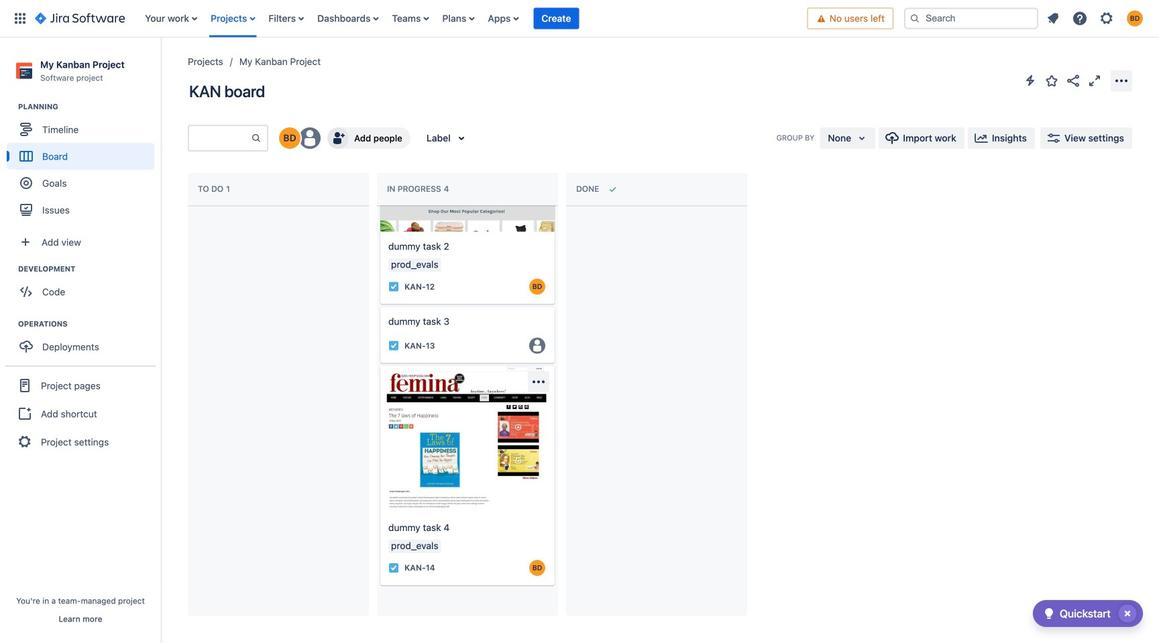 Task type: locate. For each thing, give the bounding box(es) containing it.
0 vertical spatial task image
[[388, 340, 399, 351]]

operations image
[[2, 316, 18, 332]]

list
[[138, 0, 808, 37], [1041, 6, 1151, 31]]

more actions image
[[1114, 73, 1130, 89]]

primary element
[[8, 0, 808, 37]]

2 heading from the top
[[18, 264, 160, 275]]

group for the planning image
[[7, 101, 160, 228]]

jira software image
[[35, 10, 125, 27], [35, 10, 125, 27]]

dismiss quickstart image
[[1117, 603, 1139, 625]]

2 vertical spatial heading
[[18, 319, 160, 330]]

help image
[[1072, 10, 1088, 27]]

import image
[[884, 130, 901, 146]]

enter full screen image
[[1087, 73, 1103, 89]]

sidebar navigation image
[[146, 54, 176, 81]]

view settings image
[[1046, 130, 1062, 146]]

2 task image from the top
[[388, 563, 399, 573]]

1 task image from the top
[[388, 340, 399, 351]]

add people image
[[330, 130, 346, 146]]

1 horizontal spatial list
[[1041, 6, 1151, 31]]

automations menu button icon image
[[1022, 72, 1039, 89]]

to do element
[[198, 184, 233, 194]]

1 heading from the top
[[18, 101, 160, 112]]

3 heading from the top
[[18, 319, 160, 330]]

in progress element
[[387, 184, 452, 194]]

group
[[7, 101, 160, 228], [7, 264, 160, 309], [7, 319, 160, 364], [5, 366, 156, 461]]

appswitcher icon image
[[12, 10, 28, 27]]

your profile and settings image
[[1127, 10, 1143, 27]]

heading for the planning image
[[18, 101, 160, 112]]

list item
[[534, 0, 579, 37]]

0 vertical spatial heading
[[18, 101, 160, 112]]

None search field
[[904, 8, 1039, 29]]

1 vertical spatial heading
[[18, 264, 160, 275]]

task image
[[388, 340, 399, 351], [388, 563, 399, 573]]

heading
[[18, 101, 160, 112], [18, 264, 160, 275], [18, 319, 160, 330]]

1 vertical spatial task image
[[388, 563, 399, 573]]

banner
[[0, 0, 1159, 38]]

0 horizontal spatial list
[[138, 0, 808, 37]]



Task type: describe. For each thing, give the bounding box(es) containing it.
notifications image
[[1045, 10, 1061, 27]]

group for operations icon
[[7, 319, 160, 364]]

check image
[[1041, 606, 1057, 622]]

settings image
[[1099, 10, 1115, 27]]

more actions for kan-14 dummy task 4 image
[[531, 374, 547, 390]]

task image
[[388, 281, 399, 292]]

goal image
[[20, 177, 32, 189]]

heading for development 'image'
[[18, 264, 160, 275]]

group for development 'image'
[[7, 264, 160, 309]]

search image
[[910, 13, 920, 24]]

star kan board image
[[1044, 73, 1060, 89]]

development image
[[2, 261, 18, 277]]

sidebar element
[[0, 38, 161, 643]]

create issue image
[[371, 297, 387, 314]]

planning image
[[2, 99, 18, 115]]

heading for operations icon
[[18, 319, 160, 330]]

create issue image
[[371, 357, 387, 373]]

Search this board text field
[[189, 126, 251, 150]]

Search field
[[904, 8, 1039, 29]]



Task type: vqa. For each thing, say whether or not it's contained in the screenshot.
list item
yes



